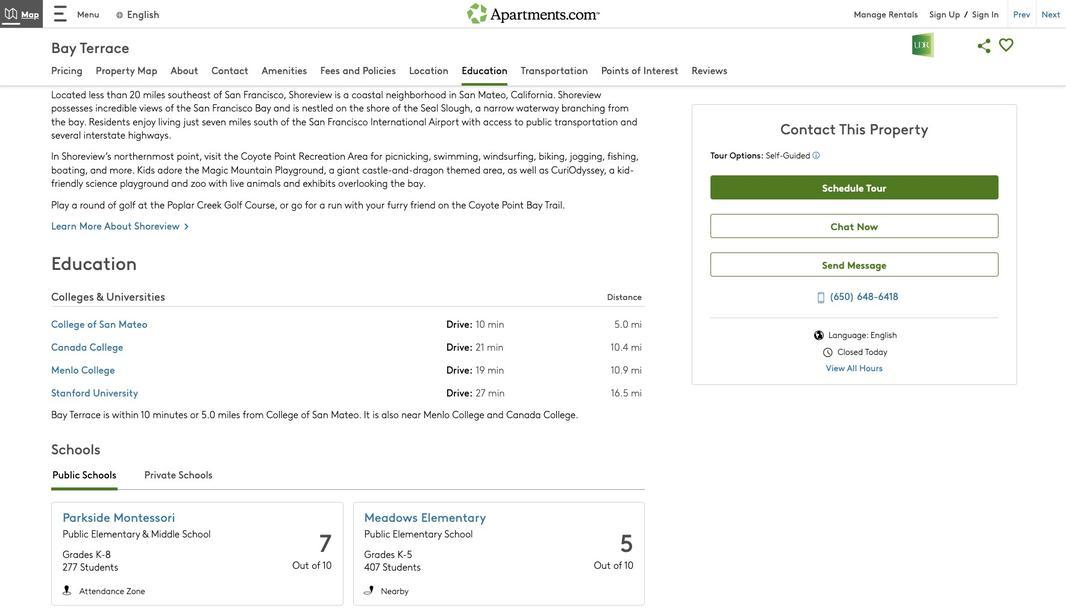 Task type: describe. For each thing, give the bounding box(es) containing it.
and down drive: 27 min
[[487, 408, 504, 421]]

schedule
[[823, 180, 864, 194]]

slough,
[[441, 101, 473, 114]]

k- for 7
[[96, 548, 105, 560]]

now
[[857, 218, 878, 232]]

bay. inside located less than 20 miles southeast of san francisco, shoreview is a coastal neighborhood in san mateo, california. shoreview possesses incredible views of the san francisco bay and is nestled on the shore of the seal slough, a narrow waterway branching from the bay. residents enjoy living just seven miles south of the san francisco international airport with access to public transportation and several interstate highways.
[[68, 115, 86, 128]]

in inside manage rentals sign up / sign in
[[991, 8, 999, 20]]

grades for 5
[[364, 548, 395, 560]]

5 inside grades k-5 407 students
[[407, 548, 412, 560]]

0 horizontal spatial for
[[305, 198, 317, 211]]

access
[[483, 115, 512, 128]]

schedule tour
[[823, 180, 887, 194]]

is down fees
[[335, 88, 341, 101]]

coyote inside in shoreview's northernmost point, visit the coyote point recreation area for picnicking, swimming, windsurfing, biking, jogging, fishing, boating, and more. kids adore the magic mountain playground, a giant castle-and-dragon themed area, as well as curiodyssey, a kid- friendly science playground and zoo with live animals and exhibits overlooking the bay.
[[241, 150, 272, 162]]

than
[[107, 88, 127, 101]]

7 out of 10
[[292, 525, 332, 571]]

public for 5
[[364, 527, 390, 540]]

contact for contact this property
[[781, 118, 836, 138]]

1 vertical spatial on
[[438, 198, 449, 211]]

shops
[[519, 5, 546, 18]]

enjoy
[[133, 115, 156, 128]]

all
[[847, 362, 857, 374]]

playground
[[120, 177, 169, 189]]

apartments.com logo image
[[467, 0, 599, 23]]

playground,
[[275, 163, 326, 176]]

from inside located less than 20 miles southeast of san francisco, shoreview is a coastal neighborhood in san mateo, california. shoreview possesses incredible views of the san francisco bay and is nestled on the shore of the seal slough, a narrow waterway branching from the bay. residents enjoy living just seven miles south of the san francisco international airport with access to public transportation and several interstate highways.
[[608, 101, 629, 114]]

hours
[[859, 362, 883, 374]]

pricing button
[[51, 63, 83, 79]]

and up south
[[274, 101, 290, 114]]

1 vertical spatial about
[[104, 219, 132, 232]]

contact button
[[211, 63, 248, 79]]

near
[[401, 408, 421, 421]]

terrace for bay terrace is within 10 minutes or 5.0 miles from college of san mateo. it is also near menlo college and canada college.
[[69, 408, 101, 421]]

19
[[476, 363, 485, 376]]

transportation
[[555, 115, 618, 128]]

message
[[847, 257, 887, 271]]

the down southeast
[[176, 101, 191, 114]]

california.
[[511, 88, 555, 101]]

public
[[526, 115, 552, 128]]

10.9
[[611, 363, 628, 376]]

transportation button
[[521, 63, 588, 79]]

map inside button
[[137, 63, 157, 77]]

27
[[476, 386, 486, 399]]

university
[[93, 386, 138, 399]]

elementary for 5
[[393, 527, 442, 540]]

amenities button
[[262, 63, 307, 79]]

0 horizontal spatial francisco
[[212, 101, 253, 114]]

0 vertical spatial menlo
[[51, 363, 79, 376]]

adore
[[157, 163, 182, 176]]

magic
[[202, 163, 228, 176]]

next
[[1042, 8, 1061, 20]]

property inside button
[[96, 63, 135, 77]]

the down point,
[[185, 163, 199, 176]]

0 horizontal spatial or
[[190, 408, 199, 421]]

manage
[[854, 8, 886, 20]]

play
[[51, 198, 69, 211]]

drive: 27 min
[[446, 386, 505, 399]]

neighborhood
[[386, 88, 446, 101]]

friendly
[[51, 177, 83, 189]]

min for canada college
[[487, 340, 504, 353]]

1 vertical spatial english
[[871, 329, 897, 341]]

drive: for canada college
[[446, 340, 473, 353]]

k- for 5
[[398, 548, 407, 560]]

golf
[[119, 198, 136, 211]]

property management company logo image
[[890, 31, 957, 58]]

points of interest
[[601, 63, 678, 77]]

and down adore
[[171, 177, 188, 189]]

terrace for bay terrace
[[80, 36, 129, 56]]

contact this property
[[781, 118, 928, 138]]

schools up parkside
[[82, 468, 116, 481]]

1 sign from the left
[[930, 8, 946, 20]]

5 out of 10
[[594, 525, 634, 571]]

schools up public schools
[[51, 439, 101, 458]]

bay terrace is within 10 minutes or 5.0 miles from college of san mateo. it is also near menlo college and canada college.
[[51, 408, 579, 421]]

the down nestled
[[292, 115, 306, 128]]

san left mateo
[[99, 317, 116, 330]]

next link
[[1036, 0, 1066, 28]]

location
[[409, 63, 449, 77]]

meadows elementary public elementary school
[[364, 508, 486, 540]]

10.4 mi
[[611, 340, 642, 353]]

language:
[[829, 329, 868, 341]]

a left the 'kid-'
[[609, 163, 615, 176]]

also
[[381, 408, 399, 421]]

colleges
[[51, 289, 94, 304]]

exhibits
[[303, 177, 336, 189]]

property map
[[96, 63, 157, 77]]

1 horizontal spatial with
[[345, 198, 363, 211]]

northernmost
[[114, 150, 174, 162]]

1 vertical spatial miles
[[229, 115, 251, 128]]

nearby
[[381, 585, 409, 596]]

it
[[364, 408, 370, 421]]

1 vertical spatial education
[[51, 250, 137, 275]]

private schools
[[144, 468, 213, 481]]

neighborhood
[[51, 53, 173, 78]]

menlo college
[[51, 363, 115, 376]]

grades k-8 277 students
[[63, 548, 118, 573]]

0 horizontal spatial english
[[127, 7, 159, 20]]

mateo,
[[478, 88, 508, 101]]

coastal
[[352, 88, 383, 101]]

0 vertical spatial tour
[[711, 149, 727, 161]]

mi for canada college
[[631, 340, 642, 353]]

college of san mateo link
[[51, 317, 147, 330]]

students for 7
[[80, 560, 118, 573]]

south
[[254, 115, 278, 128]]

southeast
[[168, 88, 211, 101]]

0 vertical spatial 5.0
[[615, 318, 628, 330]]

elementary for 7
[[91, 527, 140, 540]]

and inside fees and policies button
[[343, 63, 360, 77]]

francisco,
[[243, 88, 286, 101]]

prev link
[[1007, 0, 1036, 28]]

10 inside drive: 10 min
[[476, 318, 485, 330]]

0 horizontal spatial &
[[97, 289, 103, 304]]

10 inside 5 out of 10
[[624, 558, 634, 571]]

min for college of san mateo
[[488, 318, 504, 330]]

277
[[63, 560, 78, 573]]

visit
[[204, 150, 221, 162]]

0 vertical spatial miles
[[143, 88, 165, 101]]

1 vertical spatial francisco
[[328, 115, 368, 128]]

closed
[[838, 346, 863, 357]]

san right in
[[459, 88, 475, 101]]

2 vertical spatial miles
[[218, 408, 240, 421]]

possesses
[[51, 101, 93, 114]]

more information image
[[813, 152, 820, 159]]

menu
[[77, 8, 99, 20]]

zoo
[[191, 177, 206, 189]]

0 horizontal spatial 5.0
[[201, 408, 215, 421]]

(650) 648-6418 link
[[811, 288, 899, 306]]

& inside parkside montessori public elementary & middle school
[[143, 527, 148, 540]]

of inside 7 out of 10
[[312, 558, 320, 571]]

send
[[822, 257, 845, 271]]

1 vertical spatial menlo
[[424, 408, 450, 421]]

curiodyssey,
[[551, 163, 606, 176]]

0 horizontal spatial from
[[243, 408, 264, 421]]

chat now button
[[711, 214, 998, 238]]

on inside located less than 20 miles southeast of san francisco, shoreview is a coastal neighborhood in san mateo, california. shoreview possesses incredible views of the san francisco bay and is nestled on the shore of the seal slough, a narrow waterway branching from the bay. residents enjoy living just seven miles south of the san francisco international airport with access to public transportation and several interstate highways.
[[336, 101, 347, 114]]

16.5 mi
[[611, 386, 642, 399]]

0 horizontal spatial canada
[[51, 340, 87, 353]]

with inside in shoreview's northernmost point, visit the coyote point recreation area for picnicking, swimming, windsurfing, biking, jogging, fishing, boating, and more. kids adore the magic mountain playground, a giant castle-and-dragon themed area, as well as curiodyssey, a kid- friendly science playground and zoo with live animals and exhibits overlooking the bay.
[[209, 177, 227, 189]]

0 vertical spatial education
[[462, 63, 508, 77]]

bay inside located less than 20 miles southeast of san francisco, shoreview is a coastal neighborhood in san mateo, california. shoreview possesses incredible views of the san francisco bay and is nestled on the shore of the seal slough, a narrow waterway branching from the bay. residents enjoy living just seven miles south of the san francisco international airport with access to public transportation and several interstate highways.
[[255, 101, 271, 114]]

international
[[371, 115, 426, 128]]

attendance zone
[[79, 585, 145, 596]]

points
[[601, 63, 629, 77]]

manage rentals sign up / sign in
[[854, 8, 999, 20]]

6418
[[878, 289, 899, 303]]

and up science
[[90, 163, 107, 176]]

pricing
[[51, 63, 83, 77]]

learn
[[51, 219, 77, 232]]

animals
[[247, 177, 281, 189]]

the right 'visit'
[[224, 150, 238, 162]]

schedule tour button
[[711, 175, 998, 199]]

views
[[139, 101, 163, 114]]

1 vertical spatial point
[[502, 198, 524, 211]]

reviews button
[[692, 63, 728, 79]]

colleges & universities
[[51, 289, 165, 304]]

stanford university link
[[51, 386, 138, 399]]

well
[[520, 163, 536, 176]]

1 horizontal spatial shoreview
[[289, 88, 332, 101]]



Task type: locate. For each thing, give the bounding box(es) containing it.
1 horizontal spatial education
[[462, 63, 508, 77]]

narrow
[[483, 101, 514, 114]]

min up the drive: 21 min
[[488, 318, 504, 330]]

view all hours
[[826, 362, 883, 374]]

4 drive: from the top
[[446, 386, 473, 399]]

attendance
[[79, 585, 124, 596]]

5.0 up 10.4
[[615, 318, 628, 330]]

0 horizontal spatial students
[[80, 560, 118, 573]]

mi up 10.4 mi
[[631, 318, 642, 330]]

shoreview
[[289, 88, 332, 101], [558, 88, 601, 101], [134, 219, 180, 232]]

k-
[[96, 548, 105, 560], [398, 548, 407, 560]]

1 horizontal spatial or
[[280, 198, 289, 211]]

out for 7
[[292, 558, 309, 571]]

closed today
[[835, 346, 887, 357]]

the down coastal
[[349, 101, 364, 114]]

mi for menlo college
[[631, 363, 642, 376]]

0 horizontal spatial coyote
[[241, 150, 272, 162]]

public inside meadows elementary public elementary school
[[364, 527, 390, 540]]

1 vertical spatial in
[[51, 150, 59, 162]]

3 mi from the top
[[631, 363, 642, 376]]

drive: left 19
[[446, 363, 473, 376]]

1 vertical spatial tour
[[866, 180, 887, 194]]

0 vertical spatial in
[[991, 8, 999, 20]]

0 horizontal spatial about
[[104, 219, 132, 232]]

0 horizontal spatial on
[[336, 101, 347, 114]]

0 vertical spatial from
[[608, 101, 629, 114]]

1 horizontal spatial english
[[871, 329, 897, 341]]

0 vertical spatial with
[[462, 115, 481, 128]]

(650) 648-6418
[[829, 289, 899, 303]]

terrace down the stanford university "link"
[[69, 408, 101, 421]]

send message button
[[711, 253, 998, 277]]

mi right 16.5
[[631, 386, 642, 399]]

2 grades from the left
[[364, 548, 395, 560]]

0 horizontal spatial with
[[209, 177, 227, 189]]

min inside drive: 27 min
[[488, 386, 505, 399]]

the up the several
[[51, 115, 66, 128]]

about down golf
[[104, 219, 132, 232]]

a down recreation at the top of the page
[[329, 163, 334, 176]]

& right colleges
[[97, 289, 103, 304]]

recreation
[[299, 150, 345, 162]]

min inside drive: 19 min
[[488, 363, 504, 376]]

shoreview down at
[[134, 219, 180, 232]]

mi right 10.4
[[631, 340, 642, 353]]

1 horizontal spatial map
[[137, 63, 157, 77]]

0 vertical spatial contact
[[211, 63, 248, 77]]

10 inside 7 out of 10
[[322, 558, 332, 571]]

0 horizontal spatial bay.
[[68, 115, 86, 128]]

min for menlo college
[[488, 363, 504, 376]]

or right the minutes
[[190, 408, 199, 421]]

1 vertical spatial map
[[137, 63, 157, 77]]

1 vertical spatial for
[[305, 198, 317, 211]]

grades inside grades k-5 407 students
[[364, 548, 395, 560]]

tour right schedule
[[866, 180, 887, 194]]

1 vertical spatial &
[[143, 527, 148, 540]]

out for 5
[[594, 558, 611, 571]]

1 vertical spatial from
[[243, 408, 264, 421]]

manage rentals link
[[854, 8, 930, 20]]

meadows elementary link
[[364, 508, 486, 525]]

and right fees
[[343, 63, 360, 77]]

1 as from the left
[[508, 163, 517, 176]]

bay left trail.
[[527, 198, 543, 211]]

tour left the options:
[[711, 149, 727, 161]]

francisco
[[212, 101, 253, 114], [328, 115, 368, 128]]

0 vertical spatial for
[[370, 150, 383, 162]]

biking,
[[539, 150, 567, 162]]

0 horizontal spatial menlo
[[51, 363, 79, 376]]

0 vertical spatial terrace
[[80, 36, 129, 56]]

trail.
[[545, 198, 565, 211]]

located
[[51, 88, 86, 101]]

interstate
[[84, 128, 125, 141]]

incredible
[[95, 101, 137, 114]]

sign in link
[[972, 8, 999, 20]]

school inside meadows elementary public elementary school
[[444, 527, 473, 540]]

students inside grades k-8 277 students
[[80, 560, 118, 573]]

1 mi from the top
[[631, 318, 642, 330]]

miles up views
[[143, 88, 165, 101]]

poplar
[[167, 198, 195, 211]]

bay. down possesses
[[68, 115, 86, 128]]

1 students from the left
[[80, 560, 118, 573]]

science
[[86, 177, 117, 189]]

rentals
[[889, 8, 918, 20]]

1 horizontal spatial out
[[594, 558, 611, 571]]

drive: for menlo college
[[446, 363, 473, 376]]

drive: up the drive: 21 min
[[446, 317, 473, 330]]

1 horizontal spatial coyote
[[469, 198, 499, 211]]

1 vertical spatial property
[[870, 118, 928, 138]]

menlo college link
[[51, 363, 115, 376]]

students
[[80, 560, 118, 573], [383, 560, 421, 573]]

on right friend
[[438, 198, 449, 211]]

1 vertical spatial or
[[190, 408, 199, 421]]

grades left 8
[[63, 548, 93, 560]]

bay down stanford
[[51, 408, 67, 421]]

of inside button
[[632, 63, 641, 77]]

1 horizontal spatial menlo
[[424, 408, 450, 421]]

transportation
[[521, 63, 588, 77]]

2 k- from the left
[[398, 548, 407, 560]]

a down 'mateo,'
[[475, 101, 481, 114]]

1 horizontal spatial from
[[608, 101, 629, 114]]

2 mi from the top
[[631, 340, 642, 353]]

highways.
[[128, 128, 171, 141]]

public for 7
[[63, 527, 89, 540]]

the
[[176, 101, 191, 114], [349, 101, 364, 114], [404, 101, 418, 114], [51, 115, 66, 128], [292, 115, 306, 128], [224, 150, 238, 162], [185, 163, 199, 176], [390, 177, 405, 189], [150, 198, 165, 211], [452, 198, 466, 211]]

the down neighborhood
[[404, 101, 418, 114]]

public schools link
[[51, 467, 118, 490]]

round
[[80, 198, 105, 211]]

coyote
[[241, 150, 272, 162], [469, 198, 499, 211]]

sign right / at the top right of page
[[972, 8, 989, 20]]

1 horizontal spatial 5.0
[[615, 318, 628, 330]]

or left go
[[280, 198, 289, 211]]

self-
[[766, 149, 783, 161]]

bay. inside in shoreview's northernmost point, visit the coyote point recreation area for picnicking, swimming, windsurfing, biking, jogging, fishing, boating, and more. kids adore the magic mountain playground, a giant castle-and-dragon themed area, as well as curiodyssey, a kid- friendly science playground and zoo with live animals and exhibits overlooking the bay.
[[408, 177, 426, 189]]

1 vertical spatial canada
[[506, 408, 541, 421]]

students up nearby
[[383, 560, 421, 573]]

in up the boating,
[[51, 150, 59, 162]]

1 horizontal spatial bay.
[[408, 177, 426, 189]]

5
[[620, 525, 634, 558], [407, 548, 412, 560]]

from
[[608, 101, 629, 114], [243, 408, 264, 421]]

0 horizontal spatial education
[[51, 250, 137, 275]]

point inside in shoreview's northernmost point, visit the coyote point recreation area for picnicking, swimming, windsurfing, biking, jogging, fishing, boating, and more. kids adore the magic mountain playground, a giant castle-and-dragon themed area, as well as curiodyssey, a kid- friendly science playground and zoo with live animals and exhibits overlooking the bay.
[[274, 150, 296, 162]]

0 horizontal spatial sign
[[930, 8, 946, 20]]

francisco up seven
[[212, 101, 253, 114]]

drive: for college of san mateo
[[446, 317, 473, 330]]

college.
[[544, 408, 579, 421]]

within
[[112, 408, 139, 421]]

4 mi from the top
[[631, 386, 642, 399]]

drive: left 27
[[446, 386, 473, 399]]

san left mateo.
[[312, 408, 328, 421]]

for up castle-
[[370, 150, 383, 162]]

elementary inside parkside montessori public elementary & middle school
[[91, 527, 140, 540]]

as down windsurfing,
[[508, 163, 517, 176]]

mi for stanford university
[[631, 386, 642, 399]]

view
[[826, 362, 845, 374]]

1 horizontal spatial students
[[383, 560, 421, 573]]

0 horizontal spatial k-
[[96, 548, 105, 560]]

5 inside 5 out of 10
[[620, 525, 634, 558]]

1 k- from the left
[[96, 548, 105, 560]]

0 horizontal spatial map
[[21, 8, 39, 20]]

coyote down the "area,"
[[469, 198, 499, 211]]

min right 21
[[487, 340, 504, 353]]

mi right 10.9
[[631, 363, 642, 376]]

for inside in shoreview's northernmost point, visit the coyote point recreation area for picnicking, swimming, windsurfing, biking, jogging, fishing, boating, and more. kids adore the magic mountain playground, a giant castle-and-dragon themed area, as well as curiodyssey, a kid- friendly science playground and zoo with live animals and exhibits overlooking the bay.
[[370, 150, 383, 162]]

miles right the minutes
[[218, 408, 240, 421]]

options:
[[730, 149, 764, 161]]

contact up francisco, at the left top of the page
[[211, 63, 248, 77]]

schools inside button
[[85, 5, 119, 18]]

0 vertical spatial point
[[274, 150, 296, 162]]

education up 'mateo,'
[[462, 63, 508, 77]]

the down the and-
[[390, 177, 405, 189]]

1 horizontal spatial canada
[[506, 408, 541, 421]]

bay down francisco, at the left top of the page
[[255, 101, 271, 114]]

private
[[144, 468, 176, 481]]

1 out from the left
[[292, 558, 309, 571]]

as right well in the top of the page
[[539, 163, 549, 176]]

map link
[[0, 0, 43, 28]]

canada left college.
[[506, 408, 541, 421]]

the down themed
[[452, 198, 466, 211]]

1 vertical spatial 5.0
[[201, 408, 215, 421]]

canada
[[51, 340, 87, 353], [506, 408, 541, 421]]

(650)
[[829, 289, 854, 303]]

10
[[476, 318, 485, 330], [141, 408, 150, 421], [322, 558, 332, 571], [624, 558, 634, 571]]

1 horizontal spatial &
[[143, 527, 148, 540]]

san down contact button
[[225, 88, 241, 101]]

contact up more information "image"
[[781, 118, 836, 138]]

public down parkside
[[63, 527, 89, 540]]

2 vertical spatial with
[[345, 198, 363, 211]]

contact for contact button
[[211, 63, 248, 77]]

k- inside grades k-5 407 students
[[398, 548, 407, 560]]

grades inside grades k-8 277 students
[[63, 548, 93, 560]]

fees and policies button
[[320, 63, 396, 79]]

1 vertical spatial with
[[209, 177, 227, 189]]

0 horizontal spatial property
[[96, 63, 135, 77]]

property right "this"
[[870, 118, 928, 138]]

0 vertical spatial english
[[127, 7, 159, 20]]

education
[[462, 63, 508, 77], [51, 250, 137, 275]]

mi for college of san mateo
[[631, 318, 642, 330]]

2 out from the left
[[594, 558, 611, 571]]

0 vertical spatial bay.
[[68, 115, 86, 128]]

students up attendance
[[80, 560, 118, 573]]

meadows
[[364, 508, 418, 525]]

prev
[[1013, 8, 1030, 20]]

0 horizontal spatial contact
[[211, 63, 248, 77]]

play a round of golf at the poplar creek golf course, or go for a run with your furry friend on the coyote point bay trail.
[[51, 198, 565, 211]]

is left the within
[[103, 408, 110, 421]]

with inside located less than 20 miles southeast of san francisco, shoreview is a coastal neighborhood in san mateo, california. shoreview possesses incredible views of the san francisco bay and is nestled on the shore of the seal slough, a narrow waterway branching from the bay. residents enjoy living just seven miles south of the san francisco international airport with access to public transportation and several interstate highways.
[[462, 115, 481, 128]]

and up fishing,
[[621, 115, 637, 128]]

themed
[[447, 163, 480, 176]]

property up than
[[96, 63, 135, 77]]

bay up pricing
[[51, 36, 76, 56]]

amenities
[[262, 63, 307, 77]]

0 horizontal spatial in
[[51, 150, 59, 162]]

0 vertical spatial canada
[[51, 340, 87, 353]]

windsurfing,
[[483, 150, 536, 162]]

point up the playground, at the left of the page
[[274, 150, 296, 162]]

1 horizontal spatial school
[[444, 527, 473, 540]]

out inside 5 out of 10
[[594, 558, 611, 571]]

1 horizontal spatial sign
[[972, 8, 989, 20]]

a right play
[[72, 198, 77, 211]]

education up colleges & universities
[[51, 250, 137, 275]]

bay.
[[68, 115, 86, 128], [408, 177, 426, 189]]

min inside the drive: 21 min
[[487, 340, 504, 353]]

menlo up stanford
[[51, 363, 79, 376]]

seven
[[202, 115, 226, 128]]

nestled
[[302, 101, 333, 114]]

stanford
[[51, 386, 90, 399]]

drive: for stanford university
[[446, 386, 473, 399]]

property
[[96, 63, 135, 77], [870, 118, 928, 138]]

20
[[130, 88, 140, 101]]

guided
[[783, 149, 810, 161]]

private schools link
[[144, 468, 213, 481]]

students for 5
[[383, 560, 421, 573]]

canada up menlo college "link"
[[51, 340, 87, 353]]

2 sign from the left
[[972, 8, 989, 20]]

0 vertical spatial &
[[97, 289, 103, 304]]

public down meadows
[[364, 527, 390, 540]]

1 vertical spatial contact
[[781, 118, 836, 138]]

0 horizontal spatial 5
[[407, 548, 412, 560]]

2 students from the left
[[383, 560, 421, 573]]

min right 19
[[488, 363, 504, 376]]

montessori
[[113, 508, 175, 525]]

1 school from the left
[[182, 527, 211, 540]]

map left 'menu' button
[[21, 8, 39, 20]]

0 vertical spatial map
[[21, 8, 39, 20]]

0 vertical spatial or
[[280, 198, 289, 211]]

grades down meadows
[[364, 548, 395, 560]]

2 drive: from the top
[[446, 340, 473, 353]]

schools
[[85, 5, 119, 18], [51, 439, 101, 458], [82, 468, 116, 481], [179, 468, 213, 481]]

1 horizontal spatial francisco
[[328, 115, 368, 128]]

1 drive: from the top
[[446, 317, 473, 330]]

0 vertical spatial francisco
[[212, 101, 253, 114]]

a left coastal
[[343, 88, 349, 101]]

1 horizontal spatial contact
[[781, 118, 836, 138]]

1 horizontal spatial 5
[[620, 525, 634, 558]]

students inside grades k-5 407 students
[[383, 560, 421, 573]]

shoreview up nestled
[[289, 88, 332, 101]]

with down magic
[[209, 177, 227, 189]]

is left nestled
[[293, 101, 299, 114]]

about up southeast
[[171, 63, 198, 77]]

1 horizontal spatial grades
[[364, 548, 395, 560]]

and down the playground, at the left of the page
[[283, 177, 300, 189]]

the right at
[[150, 198, 165, 211]]

1 horizontal spatial about
[[171, 63, 198, 77]]

run
[[328, 198, 342, 211]]

0 horizontal spatial tour
[[711, 149, 727, 161]]

0 horizontal spatial school
[[182, 527, 211, 540]]

tour inside 'button'
[[866, 180, 887, 194]]

0 vertical spatial property
[[96, 63, 135, 77]]

1 horizontal spatial on
[[438, 198, 449, 211]]

kid-
[[617, 163, 634, 176]]

map
[[21, 8, 39, 20], [137, 63, 157, 77]]

schools right private
[[179, 468, 213, 481]]

0 horizontal spatial grades
[[63, 548, 93, 560]]

coyote up 'mountain'
[[241, 150, 272, 162]]

san up just
[[194, 101, 210, 114]]

1 horizontal spatial tour
[[866, 180, 887, 194]]

k- right 407
[[398, 548, 407, 560]]

min
[[488, 318, 504, 330], [487, 340, 504, 353], [488, 363, 504, 376], [488, 386, 505, 399]]

grades for 7
[[63, 548, 93, 560]]

francisco down shore
[[328, 115, 368, 128]]

public up parkside
[[52, 468, 80, 481]]

english right menu
[[127, 7, 159, 20]]

2 as from the left
[[539, 163, 549, 176]]

stanford university
[[51, 386, 138, 399]]

1 horizontal spatial as
[[539, 163, 549, 176]]

1 horizontal spatial in
[[991, 8, 999, 20]]

1 horizontal spatial property
[[870, 118, 928, 138]]

a left run
[[320, 198, 325, 211]]

min for stanford university
[[488, 386, 505, 399]]

2 horizontal spatial with
[[462, 115, 481, 128]]

residents
[[89, 115, 130, 128]]

san down nestled
[[309, 115, 325, 128]]

0 horizontal spatial out
[[292, 558, 309, 571]]

5.0 right the minutes
[[201, 408, 215, 421]]

min inside drive: 10 min
[[488, 318, 504, 330]]

for right go
[[305, 198, 317, 211]]

is right "it"
[[373, 408, 379, 421]]

1 vertical spatial bay.
[[408, 177, 426, 189]]

interest
[[644, 63, 678, 77]]

fitness
[[596, 5, 627, 18]]

k- inside grades k-8 277 students
[[96, 548, 105, 560]]

0 vertical spatial about
[[171, 63, 198, 77]]

schools button
[[51, 0, 137, 26]]

in inside in shoreview's northernmost point, visit the coyote point recreation area for picnicking, swimming, windsurfing, biking, jogging, fishing, boating, and more. kids adore the magic mountain playground, a giant castle-and-dragon themed area, as well as curiodyssey, a kid- friendly science playground and zoo with live animals and exhibits overlooking the bay.
[[51, 150, 59, 162]]

out inside 7 out of 10
[[292, 558, 309, 571]]

0 vertical spatial coyote
[[241, 150, 272, 162]]

shoreview up branching
[[558, 88, 601, 101]]

school down meadows elementary link
[[444, 527, 473, 540]]

school inside parkside montessori public elementary & middle school
[[182, 527, 211, 540]]

1 vertical spatial terrace
[[69, 408, 101, 421]]

2 school from the left
[[444, 527, 473, 540]]

share listing image
[[974, 35, 995, 57]]

terrace up the property map
[[80, 36, 129, 56]]

go
[[291, 198, 302, 211]]

0 horizontal spatial shoreview
[[134, 219, 180, 232]]

jogging,
[[570, 150, 605, 162]]

min right 27
[[488, 386, 505, 399]]

0 horizontal spatial as
[[508, 163, 517, 176]]

1 vertical spatial coyote
[[469, 198, 499, 211]]

giant
[[337, 163, 360, 176]]

point down well in the top of the page
[[502, 198, 524, 211]]

sign left up at the right top
[[930, 8, 946, 20]]

seal
[[421, 101, 438, 114]]

of inside 5 out of 10
[[613, 558, 622, 571]]

1 grades from the left
[[63, 548, 93, 560]]

1 horizontal spatial k-
[[398, 548, 407, 560]]

bay. down dragon
[[408, 177, 426, 189]]

public inside parkside montessori public elementary & middle school
[[63, 527, 89, 540]]

3 drive: from the top
[[446, 363, 473, 376]]

with down slough,
[[462, 115, 481, 128]]

on right nestled
[[336, 101, 347, 114]]

2 horizontal spatial shoreview
[[558, 88, 601, 101]]

0 vertical spatial on
[[336, 101, 347, 114]]



Task type: vqa. For each thing, say whether or not it's contained in the screenshot.


